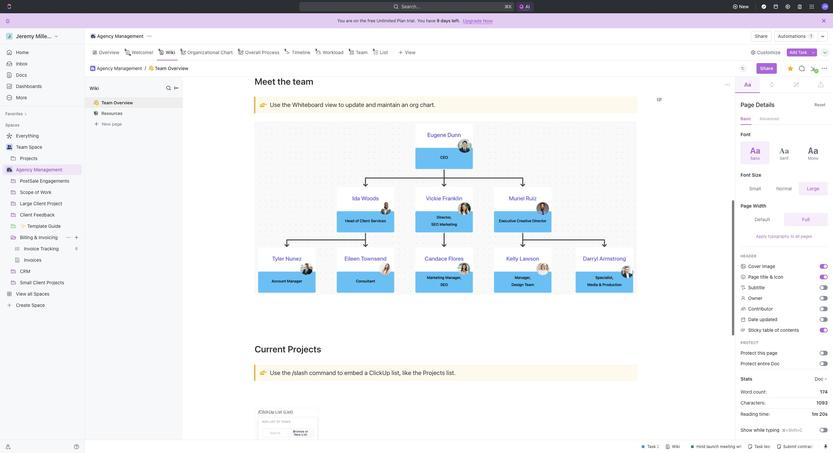 Task type: describe. For each thing, give the bounding box(es) containing it.
are
[[346, 18, 352, 23]]

projects down crm 'link'
[[47, 280, 64, 286]]

cover image
[[749, 264, 775, 269]]

time:
[[760, 412, 770, 417]]

more button
[[3, 92, 82, 103]]

jeremy
[[16, 33, 34, 39]]

ai button
[[516, 2, 534, 11]]

mono
[[808, 156, 819, 161]]

174
[[820, 390, 828, 395]]

client feedback
[[20, 212, 55, 218]]

scope of work
[[20, 190, 52, 195]]

entire
[[758, 361, 770, 367]]

count:
[[754, 390, 767, 395]]

0 vertical spatial 👋 team overview
[[148, 65, 188, 71]]

page for page title & icon
[[749, 274, 759, 280]]

projects down team space
[[20, 156, 38, 161]]

like
[[403, 370, 411, 377]]

advanced
[[760, 116, 779, 121]]

overall process
[[245, 49, 280, 55]]

team down wiki link
[[155, 65, 167, 71]]

plan
[[397, 18, 406, 23]]

image
[[762, 264, 775, 269]]

font for font size
[[741, 172, 751, 178]]

0 vertical spatial management
[[115, 33, 144, 39]]

feedback
[[34, 212, 55, 218]]

the inside you are on the free unlimited plan trial. you have 9 days left. upgrade now
[[360, 18, 366, 23]]

docs link
[[3, 70, 82, 81]]

the left 'team'
[[278, 76, 291, 87]]

to for 👉 use the whiteboard view to update and maintain an org chart.
[[339, 102, 344, 109]]

1 vertical spatial 👋 team overview
[[93, 100, 133, 105]]

details
[[756, 101, 775, 108]]

👉 for 👉 use the /slash command to embed a clickup list, like the projects list.
[[260, 369, 267, 377]]

show
[[741, 428, 753, 433]]

📚
[[93, 111, 99, 116]]

dashboards link
[[3, 81, 82, 92]]

0 horizontal spatial spaces
[[5, 123, 19, 128]]

word
[[741, 390, 752, 395]]

✨ template guide
[[20, 224, 61, 229]]

font for font
[[741, 132, 751, 137]]

inbox link
[[3, 59, 82, 69]]

on
[[354, 18, 359, 23]]

now
[[483, 18, 493, 23]]

subtitle
[[749, 285, 765, 291]]

team
[[293, 76, 313, 87]]

protect for protect
[[741, 341, 759, 345]]

more
[[16, 95, 27, 100]]

1 vertical spatial overview
[[168, 65, 188, 71]]

view all spaces link
[[3, 289, 81, 300]]

j
[[8, 34, 11, 39]]

client for small
[[33, 280, 45, 286]]

agency management for business time image
[[16, 167, 62, 173]]

crm
[[20, 269, 30, 274]]

billing & invoicing link
[[20, 233, 63, 243]]

page for page width
[[741, 203, 752, 209]]

full
[[802, 217, 810, 223]]

protect this page
[[741, 351, 778, 356]]

create
[[16, 303, 30, 308]]

use for 👉 use the /slash command to embed a clickup list, like the projects list.
[[270, 370, 280, 377]]

cover
[[749, 264, 761, 269]]

and
[[366, 102, 376, 109]]

page title & icon
[[749, 274, 784, 280]]

user group image
[[7, 145, 12, 149]]

template
[[27, 224, 47, 229]]

an
[[402, 102, 408, 109]]

create space
[[16, 303, 45, 308]]

basic
[[741, 116, 751, 121]]

client feedback link
[[20, 210, 81, 221]]

list
[[380, 49, 388, 55]]

guide
[[48, 224, 61, 229]]

invoicing
[[39, 235, 58, 241]]

ai
[[526, 4, 530, 9]]

management for business time image's agency management link
[[34, 167, 62, 173]]

overall process link
[[244, 48, 280, 57]]

timeline link
[[291, 48, 310, 57]]

title
[[760, 274, 769, 280]]

size
[[752, 172, 762, 178]]

the inside 👉 use the whiteboard view to update and maintain an org chart.
[[282, 102, 291, 109]]

👉 use the whiteboard view to update and maintain an org chart.
[[260, 101, 436, 109]]

use for 👉 use the whiteboard view to update and maintain an org chart.
[[270, 102, 280, 109]]

dropdown menu image
[[738, 63, 748, 74]]

date
[[749, 317, 759, 323]]

team link
[[355, 48, 368, 57]]

meet
[[255, 76, 276, 87]]

team up 📚 resources
[[101, 100, 113, 105]]

protect for protect entire doc
[[741, 361, 757, 367]]

date updated
[[749, 317, 778, 323]]

1 horizontal spatial all
[[796, 234, 800, 239]]

postsale engagements
[[20, 178, 69, 184]]

client for large
[[33, 201, 46, 207]]

1 vertical spatial share
[[760, 66, 773, 71]]

page details
[[741, 101, 775, 108]]

while
[[754, 428, 765, 433]]

sans
[[751, 156, 760, 161]]

invoices
[[24, 257, 41, 263]]

apply
[[756, 234, 767, 239]]

chart
[[221, 49, 233, 55]]

free
[[368, 18, 376, 23]]

projects up /slash
[[288, 344, 321, 355]]

projects inside 👉 use the /slash command to embed a clickup list, like the projects list.
[[423, 370, 445, 377]]

team space
[[16, 144, 42, 150]]

share button
[[751, 31, 772, 42]]

scope
[[20, 190, 34, 195]]

updated
[[760, 317, 778, 323]]

upgrade
[[463, 18, 482, 23]]

to for 👉 use the /slash command to embed a clickup list, like the projects list.
[[338, 370, 343, 377]]

view
[[325, 102, 337, 109]]

header
[[741, 254, 757, 258]]

small for small
[[750, 186, 761, 192]]

large for large client project
[[20, 201, 32, 207]]

agency management link for business time image
[[16, 165, 81, 175]]

maintain
[[377, 102, 400, 109]]

view button
[[396, 45, 418, 60]]

create space link
[[3, 300, 81, 311]]

2 vertical spatial overview
[[114, 100, 133, 105]]

1 vertical spatial client
[[20, 212, 32, 218]]

home link
[[3, 47, 82, 58]]

tree inside sidebar navigation
[[3, 131, 82, 311]]

0 horizontal spatial 👋
[[93, 100, 99, 105]]

table
[[763, 328, 774, 333]]

wiki link
[[164, 48, 175, 57]]



Task type: locate. For each thing, give the bounding box(es) containing it.
& right title
[[770, 274, 773, 280]]

spaces down favorites
[[5, 123, 19, 128]]

0 vertical spatial 👉
[[260, 101, 267, 109]]

font
[[741, 132, 751, 137], [741, 172, 751, 178]]

team
[[356, 49, 368, 55], [155, 65, 167, 71], [101, 100, 113, 105], [16, 144, 28, 150]]

👉 use the /slash command to embed a clickup list, like the projects list.
[[260, 369, 456, 377]]

1 horizontal spatial of
[[775, 328, 779, 333]]

📚 button
[[93, 111, 101, 116]]

share inside button
[[755, 33, 768, 39]]

favorites
[[5, 111, 23, 116]]

small client projects link
[[20, 278, 81, 288]]

/slash
[[292, 370, 308, 377]]

0 vertical spatial to
[[339, 102, 344, 109]]

2 vertical spatial page
[[749, 274, 759, 280]]

crm link
[[20, 266, 81, 277]]

1 vertical spatial new
[[102, 121, 111, 127]]

agency up postsale
[[16, 167, 32, 173]]

⌘k
[[505, 4, 512, 9]]

doc
[[771, 361, 780, 367], [815, 377, 824, 382]]

2 👉 from the top
[[260, 369, 267, 377]]

👋 down "welcome!" on the left
[[148, 66, 154, 71]]

✨ template guide link
[[20, 221, 81, 232]]

large right normal
[[807, 186, 820, 192]]

2 vertical spatial management
[[34, 167, 62, 173]]

large
[[807, 186, 820, 192], [20, 201, 32, 207]]

you left are
[[337, 18, 345, 23]]

view all spaces
[[16, 291, 49, 297]]

tracking
[[40, 246, 59, 252]]

protect down "sticky"
[[741, 341, 759, 345]]

2 vertical spatial to
[[338, 370, 343, 377]]

0 vertical spatial protect
[[741, 341, 759, 345]]

small for small client projects
[[20, 280, 32, 286]]

all inside 'view all spaces' link
[[28, 291, 32, 297]]

agency management for business time icon to the bottom
[[97, 65, 142, 71]]

business time image
[[7, 168, 12, 172]]

2 use from the top
[[270, 370, 280, 377]]

👉 for 👉 use the whiteboard view to update and maintain an org chart.
[[260, 101, 267, 109]]

spaces down the small client projects
[[34, 291, 49, 297]]

1 protect from the top
[[741, 341, 759, 345]]

0 horizontal spatial large
[[20, 201, 32, 207]]

tree
[[3, 131, 82, 311]]

20s
[[820, 412, 828, 417]]

1 vertical spatial &
[[770, 274, 773, 280]]

use down meet the team
[[270, 102, 280, 109]]

2 font from the top
[[741, 172, 751, 178]]

0 vertical spatial agency
[[97, 33, 114, 39]]

0 horizontal spatial 👋 team overview
[[93, 100, 133, 105]]

1 horizontal spatial 👋 team overview
[[148, 65, 188, 71]]

page
[[741, 101, 755, 108], [741, 203, 752, 209], [749, 274, 759, 280]]

share down customize button
[[760, 66, 773, 71]]

unlimited
[[377, 18, 396, 23]]

2 vertical spatial agency management link
[[16, 165, 81, 175]]

0 horizontal spatial view
[[16, 291, 26, 297]]

2 protect from the top
[[741, 351, 757, 356]]

wiki right "welcome!" on the left
[[166, 49, 175, 55]]

0 vertical spatial small
[[750, 186, 761, 192]]

1 👉 from the top
[[260, 101, 267, 109]]

update
[[346, 102, 364, 109]]

organizational
[[187, 49, 219, 55]]

large client project link
[[20, 199, 81, 209]]

0 vertical spatial page
[[741, 101, 755, 108]]

0 horizontal spatial page
[[112, 121, 122, 127]]

doc up 174
[[815, 377, 824, 382]]

small inside small client projects link
[[20, 280, 32, 286]]

1 font from the top
[[741, 132, 751, 137]]

to inside 👉 use the whiteboard view to update and maintain an org chart.
[[339, 102, 344, 109]]

view right list
[[405, 49, 416, 55]]

management up welcome! link
[[115, 33, 144, 39]]

clickup
[[369, 370, 390, 377]]

0 vertical spatial 👋
[[148, 66, 154, 71]]

0 vertical spatial view
[[405, 49, 416, 55]]

postsale engagements link
[[20, 176, 81, 187]]

0 horizontal spatial all
[[28, 291, 32, 297]]

use
[[270, 102, 280, 109], [270, 370, 280, 377]]

&
[[34, 235, 37, 241], [770, 274, 773, 280]]

agency down the overview link
[[97, 65, 113, 71]]

invoice tracking
[[24, 246, 59, 252]]

1 vertical spatial space
[[32, 303, 45, 308]]

agency management up postsale engagements
[[16, 167, 62, 173]]

tree containing everything
[[3, 131, 82, 311]]

font down basic
[[741, 132, 751, 137]]

process
[[262, 49, 280, 55]]

protect left this
[[741, 351, 757, 356]]

0 horizontal spatial new
[[102, 121, 111, 127]]

2 vertical spatial client
[[33, 280, 45, 286]]

📚 resources
[[93, 111, 123, 116]]

sidebar navigation
[[0, 28, 86, 454]]

of right table
[[775, 328, 779, 333]]

home
[[16, 50, 29, 55]]

list.
[[447, 370, 456, 377]]

0 vertical spatial of
[[35, 190, 39, 195]]

reading
[[741, 412, 758, 417]]

view button
[[396, 48, 418, 57]]

favorites button
[[3, 110, 30, 118]]

3 protect from the top
[[741, 361, 757, 367]]

space
[[29, 144, 42, 150], [32, 303, 45, 308]]

0 vertical spatial business time image
[[91, 35, 95, 38]]

agency management link for business time icon to the bottom
[[97, 65, 142, 71]]

contents
[[781, 328, 799, 333]]

0 vertical spatial use
[[270, 102, 280, 109]]

view for view
[[405, 49, 416, 55]]

👋 team overview up resources
[[93, 100, 133, 105]]

work
[[40, 190, 52, 195]]

share up customize button
[[755, 33, 768, 39]]

large down scope
[[20, 201, 32, 207]]

billing & invoicing
[[20, 235, 58, 241]]

you left have
[[417, 18, 425, 23]]

6
[[75, 247, 78, 251]]

to inside 👉 use the /slash command to embed a clickup list, like the projects list.
[[338, 370, 343, 377]]

⌘+shift+c
[[782, 428, 803, 433]]

0 vertical spatial page
[[112, 121, 122, 127]]

to right view
[[339, 102, 344, 109]]

1 horizontal spatial new
[[739, 4, 749, 9]]

1093
[[817, 401, 828, 406]]

0 vertical spatial new
[[739, 4, 749, 9]]

new inside 'button'
[[739, 4, 749, 9]]

the left /slash
[[282, 370, 291, 377]]

wiki up 👋 "dropdown button"
[[89, 85, 99, 91]]

the
[[360, 18, 366, 23], [278, 76, 291, 87], [282, 102, 291, 109], [282, 370, 291, 377], [413, 370, 422, 377]]

0 horizontal spatial of
[[35, 190, 39, 195]]

1 you from the left
[[337, 18, 345, 23]]

of left work
[[35, 190, 39, 195]]

0 vertical spatial space
[[29, 144, 42, 150]]

1 horizontal spatial small
[[750, 186, 761, 192]]

👋 up 📚
[[93, 100, 99, 105]]

use inside 👉 use the /slash command to embed a clickup list, like the projects list.
[[270, 370, 280, 377]]

👉 down meet at left top
[[260, 101, 267, 109]]

have
[[426, 18, 436, 23]]

all up create space
[[28, 291, 32, 297]]

0 horizontal spatial wiki
[[89, 85, 99, 91]]

1 vertical spatial 👋
[[93, 100, 99, 105]]

overview down wiki link
[[168, 65, 188, 71]]

page right this
[[767, 351, 778, 356]]

new for new
[[739, 4, 749, 9]]

small down size
[[750, 186, 761, 192]]

agency management link down projects link
[[16, 165, 81, 175]]

use inside 👉 use the whiteboard view to update and maintain an org chart.
[[270, 102, 280, 109]]

trial.
[[407, 18, 416, 23]]

0 vertical spatial spaces
[[5, 123, 19, 128]]

all
[[796, 234, 800, 239], [28, 291, 32, 297]]

1 use from the top
[[270, 102, 280, 109]]

business time image
[[91, 35, 95, 38], [91, 67, 94, 70]]

client
[[33, 201, 46, 207], [20, 212, 32, 218], [33, 280, 45, 286]]

👉 down current
[[260, 369, 267, 377]]

resources
[[101, 111, 123, 116]]

0 vertical spatial large
[[807, 186, 820, 192]]

1 vertical spatial all
[[28, 291, 32, 297]]

view inside button
[[405, 49, 416, 55]]

team inside sidebar navigation
[[16, 144, 28, 150]]

space down 'view all spaces' link
[[32, 303, 45, 308]]

team space link
[[16, 142, 81, 153]]

space for create space
[[32, 303, 45, 308]]

& inside billing & invoicing link
[[34, 235, 37, 241]]

add task button
[[787, 48, 810, 56]]

show while typing ⌘+shift+c
[[741, 428, 803, 433]]

view for view all spaces
[[16, 291, 26, 297]]

view up create on the left of page
[[16, 291, 26, 297]]

1 vertical spatial business time image
[[91, 67, 94, 70]]

management down projects link
[[34, 167, 62, 173]]

search...
[[401, 4, 420, 9]]

reset
[[815, 102, 826, 107]]

all left pages
[[796, 234, 800, 239]]

overview inside the overview link
[[99, 49, 119, 55]]

agency management down the overview link
[[97, 65, 142, 71]]

billing
[[20, 235, 33, 241]]

page down cover
[[749, 274, 759, 280]]

doc button
[[815, 377, 828, 382]]

list,
[[392, 370, 401, 377]]

new
[[739, 4, 749, 9], [102, 121, 111, 127]]

characters:
[[741, 401, 766, 406]]

1 horizontal spatial page
[[767, 351, 778, 356]]

large for large
[[807, 186, 820, 192]]

dropdown menu image
[[657, 97, 663, 103]]

large inside sidebar navigation
[[20, 201, 32, 207]]

team left list link
[[356, 49, 368, 55]]

1 horizontal spatial spaces
[[34, 291, 49, 297]]

1 vertical spatial spaces
[[34, 291, 49, 297]]

timeline
[[292, 49, 310, 55]]

customize
[[757, 49, 781, 55]]

2 vertical spatial agency
[[16, 167, 32, 173]]

client up client feedback at the top
[[33, 201, 46, 207]]

1 horizontal spatial doc
[[815, 377, 824, 382]]

miller's
[[36, 33, 53, 39]]

management
[[115, 33, 144, 39], [114, 65, 142, 71], [34, 167, 62, 173]]

overview up resources
[[114, 100, 133, 105]]

management for agency management link for business time icon to the bottom
[[114, 65, 142, 71]]

width
[[753, 203, 767, 209]]

doc right entire
[[771, 361, 780, 367]]

1 vertical spatial 👉
[[260, 369, 267, 377]]

agency management inside sidebar navigation
[[16, 167, 62, 173]]

agency for business time image
[[16, 167, 32, 173]]

1 vertical spatial agency
[[97, 65, 113, 71]]

1 horizontal spatial wiki
[[166, 49, 175, 55]]

whiteboard
[[292, 102, 323, 109]]

jm button
[[820, 1, 831, 12]]

protect for protect this page
[[741, 351, 757, 356]]

✨
[[20, 224, 26, 229]]

1 vertical spatial of
[[775, 328, 779, 333]]

engagements
[[40, 178, 69, 184]]

page left width
[[741, 203, 752, 209]]

organizational chart link
[[186, 48, 233, 57]]

agency inside sidebar navigation
[[16, 167, 32, 173]]

management down welcome! link
[[114, 65, 142, 71]]

1 horizontal spatial you
[[417, 18, 425, 23]]

1 vertical spatial wiki
[[89, 85, 99, 91]]

icon
[[774, 274, 784, 280]]

1 vertical spatial page
[[767, 351, 778, 356]]

1 vertical spatial doc
[[815, 377, 824, 382]]

page down resources
[[112, 121, 122, 127]]

use down current
[[270, 370, 280, 377]]

projects left list.
[[423, 370, 445, 377]]

you are on the free unlimited plan trial. you have 9 days left. upgrade now
[[337, 18, 493, 23]]

0 vertical spatial client
[[33, 201, 46, 207]]

1 vertical spatial use
[[270, 370, 280, 377]]

apply typography to all pages
[[756, 234, 812, 239]]

0 horizontal spatial &
[[34, 235, 37, 241]]

page up basic
[[741, 101, 755, 108]]

0 vertical spatial font
[[741, 132, 751, 137]]

2 vertical spatial protect
[[741, 361, 757, 367]]

0 vertical spatial overview
[[99, 49, 119, 55]]

team right user group "image"
[[16, 144, 28, 150]]

to right typography
[[791, 234, 795, 239]]

docs
[[16, 72, 27, 78]]

1 vertical spatial large
[[20, 201, 32, 207]]

0 vertical spatial agency management
[[97, 33, 144, 39]]

2 vertical spatial agency management
[[16, 167, 62, 173]]

chart.
[[420, 102, 436, 109]]

0 vertical spatial share
[[755, 33, 768, 39]]

agency management up the overview link
[[97, 33, 144, 39]]

👋 team overview down wiki link
[[148, 65, 188, 71]]

client up 'view all spaces' link
[[33, 280, 45, 286]]

space down everything link
[[29, 144, 42, 150]]

1 vertical spatial font
[[741, 172, 751, 178]]

0 horizontal spatial doc
[[771, 361, 780, 367]]

welcome! link
[[130, 48, 153, 57]]

jeremy miller's workspace, , element
[[6, 33, 13, 40]]

& right billing at left
[[34, 235, 37, 241]]

view inside sidebar navigation
[[16, 291, 26, 297]]

new button
[[730, 1, 753, 12]]

to left embed
[[338, 370, 343, 377]]

1 vertical spatial management
[[114, 65, 142, 71]]

1 vertical spatial protect
[[741, 351, 757, 356]]

normal
[[777, 186, 792, 192]]

1 horizontal spatial view
[[405, 49, 416, 55]]

1 vertical spatial agency management
[[97, 65, 142, 71]]

dashboards
[[16, 83, 42, 89]]

0 vertical spatial doc
[[771, 361, 780, 367]]

page for page details
[[741, 101, 755, 108]]

agency management link down the overview link
[[97, 65, 142, 71]]

agency management link up the overview link
[[89, 32, 145, 40]]

0 vertical spatial wiki
[[166, 49, 175, 55]]

serif
[[780, 156, 789, 161]]

1 horizontal spatial 👋
[[148, 66, 154, 71]]

meet the team
[[255, 76, 313, 87]]

0 vertical spatial &
[[34, 235, 37, 241]]

2 you from the left
[[417, 18, 425, 23]]

the left whiteboard
[[282, 102, 291, 109]]

new for new page
[[102, 121, 111, 127]]

1 vertical spatial page
[[741, 203, 752, 209]]

protect down protect this page
[[741, 361, 757, 367]]

font left size
[[741, 172, 751, 178]]

the right the like at the left of the page
[[413, 370, 422, 377]]

protect entire doc
[[741, 361, 780, 367]]

1 horizontal spatial &
[[770, 274, 773, 280]]

agency up the overview link
[[97, 33, 114, 39]]

space for team space
[[29, 144, 42, 150]]

1 vertical spatial to
[[791, 234, 795, 239]]

1 vertical spatial agency management link
[[97, 65, 142, 71]]

👋
[[148, 66, 154, 71], [93, 100, 99, 105]]

small down crm
[[20, 280, 32, 286]]

contributor
[[749, 306, 773, 312]]

management inside sidebar navigation
[[34, 167, 62, 173]]

1 vertical spatial small
[[20, 280, 32, 286]]

large client project
[[20, 201, 62, 207]]

agency for business time icon to the bottom
[[97, 65, 113, 71]]

the right on
[[360, 18, 366, 23]]

overview left welcome! link
[[99, 49, 119, 55]]

0 vertical spatial all
[[796, 234, 800, 239]]

client up the ✨
[[20, 212, 32, 218]]

0 vertical spatial agency management link
[[89, 32, 145, 40]]

1 vertical spatial view
[[16, 291, 26, 297]]

upgrade now link
[[463, 18, 493, 23]]

0 horizontal spatial you
[[337, 18, 345, 23]]

of inside sidebar navigation
[[35, 190, 39, 195]]

0 horizontal spatial small
[[20, 280, 32, 286]]

1 horizontal spatial large
[[807, 186, 820, 192]]



Task type: vqa. For each thing, say whether or not it's contained in the screenshot.
mariaaawilliams@gmail.com within TASK SIDEBAR CONTENT SECTION
no



